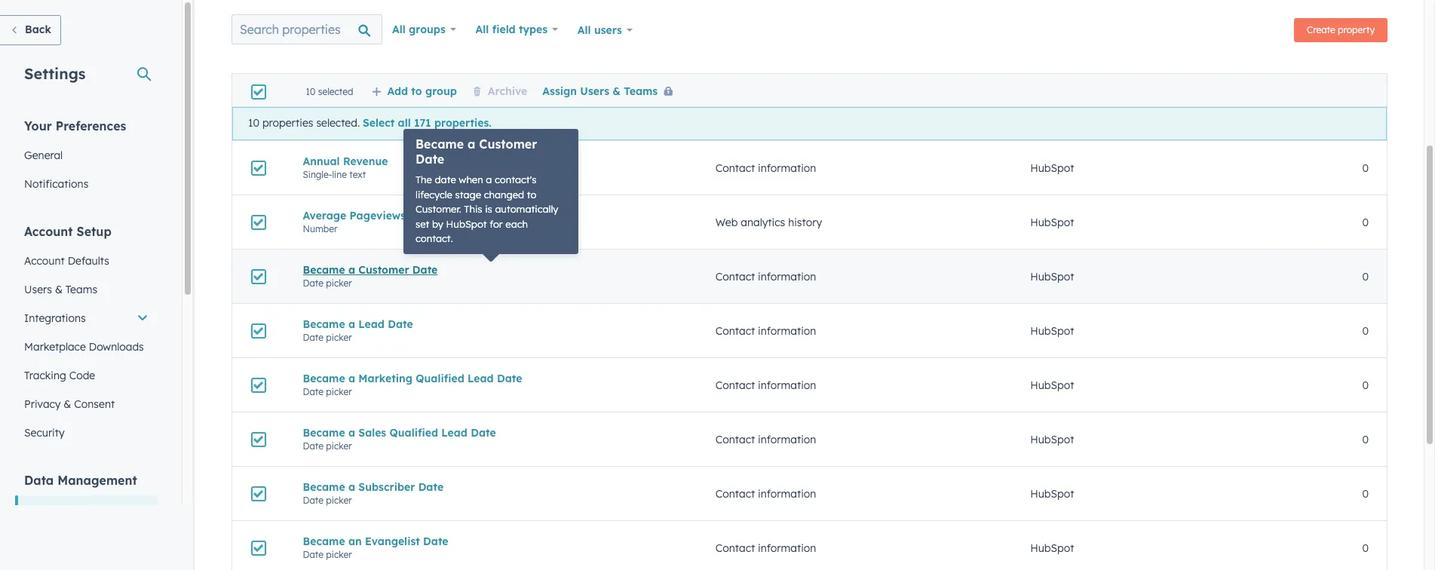 Task type: vqa. For each thing, say whether or not it's contained in the screenshot.


Task type: locate. For each thing, give the bounding box(es) containing it.
all left the "groups"
[[392, 23, 406, 36]]

contact information for became an evangelist date
[[716, 541, 816, 555]]

0 for became a sales qualified lead date
[[1362, 432, 1369, 446]]

6 contact information from the top
[[716, 487, 816, 500]]

defaults
[[68, 254, 109, 268]]

customer down pageviews
[[358, 263, 409, 276]]

date inside 'became a customer date the date when a contact's lifecycle stage changed to customer. this is automatically set by hubspot for each contact.'
[[416, 152, 444, 167]]

to up automatically
[[527, 188, 536, 200]]

average
[[303, 209, 346, 222]]

hubspot for annual revenue
[[1030, 161, 1074, 175]]

contact for became a lead date
[[716, 324, 755, 337]]

1 contact information from the top
[[716, 161, 816, 175]]

6 picker from the top
[[326, 549, 352, 560]]

became for became an evangelist date
[[303, 534, 345, 548]]

7 contact information from the top
[[716, 541, 816, 555]]

marketplace
[[24, 340, 86, 354]]

1 horizontal spatial 10
[[306, 86, 315, 97]]

became down became a lead date date picker on the bottom
[[303, 371, 345, 385]]

& right privacy
[[64, 397, 71, 411]]

picker inside became a sales qualified lead date date picker
[[326, 440, 352, 451]]

customer inside became a customer date date picker
[[358, 263, 409, 276]]

contact's
[[495, 173, 537, 186]]

select
[[363, 116, 395, 130]]

1 account from the top
[[24, 224, 73, 239]]

a down became a customer date date picker on the left of page
[[348, 317, 355, 331]]

2 contact information from the top
[[716, 270, 816, 283]]

all
[[392, 23, 406, 36], [476, 23, 489, 36], [578, 23, 591, 37]]

account setup element
[[15, 223, 158, 447]]

3 contact from the top
[[716, 324, 755, 337]]

1 vertical spatial customer
[[358, 263, 409, 276]]

a down average pageviews number
[[348, 263, 355, 276]]

a inside became a customer date date picker
[[348, 263, 355, 276]]

selected.
[[316, 116, 360, 130]]

2 0 from the top
[[1362, 215, 1369, 229]]

became left subscriber
[[303, 480, 345, 494]]

6 contact from the top
[[716, 487, 755, 500]]

1 horizontal spatial &
[[64, 397, 71, 411]]

hubspot
[[1030, 161, 1074, 175], [1030, 215, 1074, 229], [446, 218, 487, 230], [1030, 270, 1074, 283], [1030, 324, 1074, 337], [1030, 378, 1074, 392], [1030, 432, 1074, 446], [1030, 487, 1074, 500], [1030, 541, 1074, 555]]

your preferences element
[[15, 118, 158, 198]]

tracking
[[24, 369, 66, 382]]

a left subscriber
[[348, 480, 355, 494]]

1 0 from the top
[[1362, 161, 1369, 175]]

types
[[519, 23, 548, 36]]

became down select all 171 properties. button
[[416, 136, 464, 152]]

analytics
[[741, 215, 785, 229]]

assign
[[542, 84, 577, 98]]

marketplace downloads link
[[15, 333, 158, 361]]

a inside became a marketing qualified lead date date picker
[[348, 371, 355, 385]]

1 vertical spatial to
[[527, 188, 536, 200]]

2 vertical spatial &
[[64, 397, 71, 411]]

became a marketing qualified lead date date picker
[[303, 371, 522, 397]]

group
[[425, 84, 457, 98]]

hubspot for became an evangelist date
[[1030, 541, 1074, 555]]

10 for 10 selected
[[306, 86, 315, 97]]

0 vertical spatial to
[[411, 84, 422, 98]]

a
[[468, 136, 475, 152], [486, 173, 492, 186], [348, 263, 355, 276], [348, 317, 355, 331], [348, 371, 355, 385], [348, 426, 355, 439], [348, 480, 355, 494]]

lead inside became a sales qualified lead date date picker
[[441, 426, 468, 439]]

data management element
[[15, 472, 158, 570]]

became an evangelist date button
[[303, 534, 679, 548]]

general link
[[15, 141, 158, 170]]

1 vertical spatial users
[[24, 283, 52, 296]]

notifications link
[[15, 170, 158, 198]]

lead inside became a marketing qualified lead date date picker
[[468, 371, 494, 385]]

1 horizontal spatial to
[[527, 188, 536, 200]]

contact for became an evangelist date
[[716, 541, 755, 555]]

preferences
[[56, 118, 126, 133]]

average pageviews number
[[303, 209, 406, 234]]

1 horizontal spatial lead
[[441, 426, 468, 439]]

0
[[1362, 161, 1369, 175], [1362, 215, 1369, 229], [1362, 270, 1369, 283], [1362, 324, 1369, 337], [1362, 378, 1369, 392], [1362, 432, 1369, 446], [1362, 487, 1369, 500], [1362, 541, 1369, 555]]

a left marketing at bottom left
[[348, 371, 355, 385]]

2 information from the top
[[758, 270, 816, 283]]

teams down all users popup button
[[624, 84, 658, 98]]

web analytics history
[[716, 215, 822, 229]]

date
[[416, 152, 444, 167], [412, 263, 438, 276], [303, 277, 324, 288], [388, 317, 413, 331], [303, 331, 324, 343], [497, 371, 522, 385], [303, 386, 324, 397], [471, 426, 496, 439], [303, 440, 324, 451], [418, 480, 444, 494], [303, 494, 324, 506], [423, 534, 448, 548], [303, 549, 324, 560]]

all field types
[[476, 23, 548, 36]]

1 horizontal spatial all
[[476, 23, 489, 36]]

5 0 from the top
[[1362, 378, 1369, 392]]

2 vertical spatial lead
[[441, 426, 468, 439]]

5 picker from the top
[[326, 494, 352, 506]]

1 horizontal spatial users
[[580, 84, 609, 98]]

0 vertical spatial customer
[[479, 136, 537, 152]]

all users button
[[568, 14, 642, 46]]

2 account from the top
[[24, 254, 65, 268]]

create
[[1307, 24, 1335, 35]]

became inside 'became a customer date the date when a contact's lifecycle stage changed to customer. this is automatically set by hubspot for each contact.'
[[416, 136, 464, 152]]

qualified inside became a marketing qualified lead date date picker
[[416, 371, 464, 385]]

lead down became a customer date date picker on the left of page
[[358, 317, 385, 331]]

0 vertical spatial lead
[[358, 317, 385, 331]]

users up integrations
[[24, 283, 52, 296]]

archive
[[488, 84, 527, 98]]

data management
[[24, 473, 137, 488]]

became for became a lead date
[[303, 317, 345, 331]]

a down properties.
[[468, 136, 475, 152]]

3 contact information from the top
[[716, 324, 816, 337]]

add
[[387, 84, 408, 98]]

became left sales
[[303, 426, 345, 439]]

picker inside became a lead date date picker
[[326, 331, 352, 343]]

integrations button
[[15, 304, 158, 333]]

1 horizontal spatial customer
[[479, 136, 537, 152]]

10 left selected
[[306, 86, 315, 97]]

2 picker from the top
[[326, 331, 352, 343]]

qualified right marketing at bottom left
[[416, 371, 464, 385]]

1 vertical spatial teams
[[65, 283, 97, 296]]

number
[[303, 223, 337, 234]]

account
[[24, 224, 73, 239], [24, 254, 65, 268]]

contact information
[[716, 161, 816, 175], [716, 270, 816, 283], [716, 324, 816, 337], [716, 378, 816, 392], [716, 432, 816, 446], [716, 487, 816, 500], [716, 541, 816, 555]]

7 contact from the top
[[716, 541, 755, 555]]

10 left properties
[[248, 116, 259, 130]]

customer for became a customer date the date when a contact's lifecycle stage changed to customer. this is automatically set by hubspot for each contact.
[[479, 136, 537, 152]]

1 vertical spatial qualified
[[390, 426, 438, 439]]

account up users & teams
[[24, 254, 65, 268]]

2 horizontal spatial all
[[578, 23, 591, 37]]

hubspot inside 'became a customer date the date when a contact's lifecycle stage changed to customer. this is automatically set by hubspot for each contact.'
[[446, 218, 487, 230]]

0 vertical spatial account
[[24, 224, 73, 239]]

picker for lead
[[326, 331, 352, 343]]

users
[[580, 84, 609, 98], [24, 283, 52, 296]]

became inside became an evangelist date date picker
[[303, 534, 345, 548]]

contact
[[716, 161, 755, 175], [716, 270, 755, 283], [716, 324, 755, 337], [716, 378, 755, 392], [716, 432, 755, 446], [716, 487, 755, 500], [716, 541, 755, 555]]

your preferences
[[24, 118, 126, 133]]

account up account defaults
[[24, 224, 73, 239]]

hubspot for became a subscriber date
[[1030, 487, 1074, 500]]

customer
[[479, 136, 537, 152], [358, 263, 409, 276]]

1 contact from the top
[[716, 161, 755, 175]]

& right assign
[[613, 84, 621, 98]]

2 horizontal spatial &
[[613, 84, 621, 98]]

select all 171 properties. button
[[363, 116, 492, 131]]

users right assign
[[580, 84, 609, 98]]

picker inside became a subscriber date date picker
[[326, 494, 352, 506]]

0 vertical spatial teams
[[624, 84, 658, 98]]

0 horizontal spatial &
[[55, 283, 63, 296]]

5 contact from the top
[[716, 432, 755, 446]]

became inside became a sales qualified lead date date picker
[[303, 426, 345, 439]]

2 horizontal spatial lead
[[468, 371, 494, 385]]

picker for customer
[[326, 277, 352, 288]]

contact information for became a sales qualified lead date
[[716, 432, 816, 446]]

privacy & consent
[[24, 397, 115, 411]]

add to group
[[387, 84, 457, 98]]

lead inside became a lead date date picker
[[358, 317, 385, 331]]

picker for evangelist
[[326, 549, 352, 560]]

1 vertical spatial 10
[[248, 116, 259, 130]]

0 horizontal spatial 10
[[248, 116, 259, 130]]

3 picker from the top
[[326, 386, 352, 397]]

picker down became a lead date date picker on the bottom
[[326, 386, 352, 397]]

3 information from the top
[[758, 324, 816, 337]]

lead down "became a lead date" button
[[468, 371, 494, 385]]

became down became a customer date date picker on the left of page
[[303, 317, 345, 331]]

5 information from the top
[[758, 432, 816, 446]]

picker inside became an evangelist date date picker
[[326, 549, 352, 560]]

1 vertical spatial account
[[24, 254, 65, 268]]

account for account defaults
[[24, 254, 65, 268]]

1 information from the top
[[758, 161, 816, 175]]

picker up an
[[326, 494, 352, 506]]

5 contact information from the top
[[716, 432, 816, 446]]

customer for became a customer date date picker
[[358, 263, 409, 276]]

a inside became a lead date date picker
[[348, 317, 355, 331]]

0 for became an evangelist date
[[1362, 541, 1369, 555]]

4 picker from the top
[[326, 440, 352, 451]]

7 0 from the top
[[1362, 487, 1369, 500]]

for
[[490, 218, 503, 230]]

0 horizontal spatial teams
[[65, 283, 97, 296]]

4 contact information from the top
[[716, 378, 816, 392]]

qualified right sales
[[390, 426, 438, 439]]

all for all users
[[578, 23, 591, 37]]

customer.
[[416, 203, 461, 215]]

qualified inside became a sales qualified lead date date picker
[[390, 426, 438, 439]]

became left an
[[303, 534, 345, 548]]

picker up became a lead date date picker on the bottom
[[326, 277, 352, 288]]

teams
[[624, 84, 658, 98], [65, 283, 97, 296]]

contact information for became a subscriber date
[[716, 487, 816, 500]]

1 vertical spatial &
[[55, 283, 63, 296]]

automatically
[[495, 203, 558, 215]]

10
[[306, 86, 315, 97], [248, 116, 259, 130]]

information for became a lead date
[[758, 324, 816, 337]]

2 contact from the top
[[716, 270, 755, 283]]

3 0 from the top
[[1362, 270, 1369, 283]]

all left users
[[578, 23, 591, 37]]

0 horizontal spatial users
[[24, 283, 52, 296]]

a inside became a sales qualified lead date date picker
[[348, 426, 355, 439]]

0 vertical spatial 10
[[306, 86, 315, 97]]

information for became a marketing qualified lead date
[[758, 378, 816, 392]]

became for became a marketing qualified lead date
[[303, 371, 345, 385]]

contact for annual revenue
[[716, 161, 755, 175]]

by
[[432, 218, 443, 230]]

0 horizontal spatial lead
[[358, 317, 385, 331]]

became a subscriber date button
[[303, 480, 679, 494]]

4 contact from the top
[[716, 378, 755, 392]]

10 selected
[[306, 86, 353, 97]]

customer up annual revenue button
[[479, 136, 537, 152]]

picker down became a customer date date picker on the left of page
[[326, 331, 352, 343]]

became an evangelist date date picker
[[303, 534, 448, 560]]

history
[[788, 215, 822, 229]]

hubspot for became a customer date
[[1030, 270, 1074, 283]]

single-
[[303, 169, 332, 180]]

became down number at left top
[[303, 263, 345, 276]]

Search search field
[[232, 14, 382, 44]]

properties
[[24, 503, 75, 517]]

6 0 from the top
[[1362, 432, 1369, 446]]

0 horizontal spatial to
[[411, 84, 422, 98]]

became a marketing qualified lead date button
[[303, 371, 679, 385]]

7 information from the top
[[758, 541, 816, 555]]

lead down became a marketing qualified lead date date picker
[[441, 426, 468, 439]]

a for became a customer date
[[348, 263, 355, 276]]

1 vertical spatial lead
[[468, 371, 494, 385]]

groups
[[409, 23, 446, 36]]

teams up 'integrations' button on the left
[[65, 283, 97, 296]]

contact information for became a lead date
[[716, 324, 816, 337]]

picker up became a subscriber date date picker
[[326, 440, 352, 451]]

all left field
[[476, 23, 489, 36]]

downloads
[[89, 340, 144, 354]]

a right when
[[486, 173, 492, 186]]

a for became a sales qualified lead date
[[348, 426, 355, 439]]

6 information from the top
[[758, 487, 816, 500]]

0 vertical spatial qualified
[[416, 371, 464, 385]]

notifications
[[24, 177, 89, 191]]

became inside became a marketing qualified lead date date picker
[[303, 371, 345, 385]]

general
[[24, 149, 63, 162]]

all for all field types
[[476, 23, 489, 36]]

to right add
[[411, 84, 422, 98]]

became inside became a customer date date picker
[[303, 263, 345, 276]]

lifecycle
[[416, 188, 452, 200]]

became for became a customer date
[[303, 263, 345, 276]]

became inside became a lead date date picker
[[303, 317, 345, 331]]

&
[[613, 84, 621, 98], [55, 283, 63, 296], [64, 397, 71, 411]]

0 vertical spatial users
[[580, 84, 609, 98]]

information for became a sales qualified lead date
[[758, 432, 816, 446]]

customer inside 'became a customer date the date when a contact's lifecycle stage changed to customer. this is automatically set by hubspot for each contact.'
[[479, 136, 537, 152]]

properties link
[[15, 495, 158, 524]]

4 information from the top
[[758, 378, 816, 392]]

0 for became a subscriber date
[[1362, 487, 1369, 500]]

0 horizontal spatial customer
[[358, 263, 409, 276]]

1 picker from the top
[[326, 277, 352, 288]]

contact for became a marketing qualified lead date
[[716, 378, 755, 392]]

a inside became a subscriber date date picker
[[348, 480, 355, 494]]

setup
[[77, 224, 111, 239]]

marketplace downloads
[[24, 340, 144, 354]]

4 0 from the top
[[1362, 324, 1369, 337]]

picker down an
[[326, 549, 352, 560]]

properties
[[262, 116, 313, 130]]

became inside became a subscriber date date picker
[[303, 480, 345, 494]]

& up integrations
[[55, 283, 63, 296]]

picker inside became a customer date date picker
[[326, 277, 352, 288]]

picker inside became a marketing qualified lead date date picker
[[326, 386, 352, 397]]

teams inside the account setup element
[[65, 283, 97, 296]]

a left sales
[[348, 426, 355, 439]]

0 horizontal spatial all
[[392, 23, 406, 36]]

became
[[416, 136, 464, 152], [303, 263, 345, 276], [303, 317, 345, 331], [303, 371, 345, 385], [303, 426, 345, 439], [303, 480, 345, 494], [303, 534, 345, 548]]

lead for became a marketing qualified lead date
[[468, 371, 494, 385]]

8 0 from the top
[[1362, 541, 1369, 555]]



Task type: describe. For each thing, give the bounding box(es) containing it.
an
[[348, 534, 362, 548]]

properties.
[[434, 116, 492, 130]]

code
[[69, 369, 95, 382]]

0 for annual revenue
[[1362, 161, 1369, 175]]

information for annual revenue
[[758, 161, 816, 175]]

contact for became a sales qualified lead date
[[716, 432, 755, 446]]

consent
[[74, 397, 115, 411]]

0 for became a marketing qualified lead date
[[1362, 378, 1369, 392]]

date
[[435, 173, 456, 186]]

qualified for sales
[[390, 426, 438, 439]]

& for consent
[[64, 397, 71, 411]]

settings
[[24, 64, 86, 83]]

all for all groups
[[392, 23, 406, 36]]

users & teams
[[24, 283, 97, 296]]

stage
[[455, 188, 481, 200]]

privacy
[[24, 397, 61, 411]]

average pageviews button
[[303, 209, 679, 222]]

account defaults link
[[15, 247, 158, 275]]

integrations
[[24, 311, 86, 325]]

this
[[464, 203, 482, 215]]

account for account setup
[[24, 224, 73, 239]]

picker for subscriber
[[326, 494, 352, 506]]

web
[[716, 215, 738, 229]]

a for became a lead date
[[348, 317, 355, 331]]

became a sales qualified lead date button
[[303, 426, 679, 439]]

1 horizontal spatial teams
[[624, 84, 658, 98]]

information for became an evangelist date
[[758, 541, 816, 555]]

to inside 'became a customer date the date when a contact's lifecycle stage changed to customer. this is automatically set by hubspot for each contact.'
[[527, 188, 536, 200]]

contact.
[[416, 232, 453, 244]]

tracking code
[[24, 369, 95, 382]]

hubspot for became a marketing qualified lead date
[[1030, 378, 1074, 392]]

annual revenue button
[[303, 154, 679, 168]]

field
[[492, 23, 516, 36]]

became a customer date date picker
[[303, 263, 438, 288]]

create property
[[1307, 24, 1375, 35]]

changed
[[484, 188, 524, 200]]

back link
[[0, 15, 61, 45]]

lead for became a sales qualified lead date
[[441, 426, 468, 439]]

back
[[25, 23, 51, 36]]

each
[[506, 218, 528, 230]]

security
[[24, 426, 65, 440]]

information for became a subscriber date
[[758, 487, 816, 500]]

a for became a subscriber date
[[348, 480, 355, 494]]

set
[[416, 218, 429, 230]]

0 for became a customer date
[[1362, 270, 1369, 283]]

property
[[1338, 24, 1375, 35]]

account defaults
[[24, 254, 109, 268]]

annual revenue single-line text
[[303, 154, 388, 180]]

all field types button
[[466, 14, 568, 44]]

contact for became a customer date
[[716, 270, 755, 283]]

assign users & teams
[[542, 84, 658, 98]]

0 vertical spatial &
[[613, 84, 621, 98]]

evangelist
[[365, 534, 420, 548]]

0 for average pageviews
[[1362, 215, 1369, 229]]

privacy & consent link
[[15, 390, 158, 419]]

a for became a marketing qualified lead date
[[348, 371, 355, 385]]

became a lead date button
[[303, 317, 679, 331]]

hubspot for became a lead date
[[1030, 324, 1074, 337]]

contact information for became a marketing qualified lead date
[[716, 378, 816, 392]]

sales
[[358, 426, 386, 439]]

contact information for annual revenue
[[716, 161, 816, 175]]

your
[[24, 118, 52, 133]]

10 properties selected. select all 171 properties.
[[248, 116, 492, 130]]

contact information for became a customer date
[[716, 270, 816, 283]]

became a customer date tooltip
[[403, 129, 578, 254]]

the
[[416, 173, 432, 186]]

users
[[594, 23, 622, 37]]

became a customer date button
[[303, 263, 679, 276]]

revenue
[[343, 154, 388, 168]]

line
[[332, 169, 347, 180]]

security link
[[15, 419, 158, 447]]

became for became a subscriber date
[[303, 480, 345, 494]]

create property button
[[1294, 18, 1388, 42]]

is
[[485, 203, 492, 215]]

information for became a customer date
[[758, 270, 816, 283]]

management
[[57, 473, 137, 488]]

hubspot for became a sales qualified lead date
[[1030, 432, 1074, 446]]

account setup
[[24, 224, 111, 239]]

became a customer date the date when a contact's lifecycle stage changed to customer. this is automatically set by hubspot for each contact.
[[416, 136, 558, 244]]

contact for became a subscriber date
[[716, 487, 755, 500]]

hubspot for average pageviews
[[1030, 215, 1074, 229]]

subscriber
[[358, 480, 415, 494]]

10 for 10 properties selected. select all 171 properties.
[[248, 116, 259, 130]]

became for became a sales qualified lead date
[[303, 426, 345, 439]]

0 for became a lead date
[[1362, 324, 1369, 337]]

all groups button
[[382, 14, 466, 44]]

171
[[414, 116, 431, 130]]

users inside the account setup element
[[24, 283, 52, 296]]

data
[[24, 473, 54, 488]]

add to group button
[[371, 84, 457, 98]]

archive button
[[472, 84, 527, 98]]

qualified for marketing
[[416, 371, 464, 385]]

pageviews
[[350, 209, 406, 222]]

assign users & teams button
[[542, 84, 679, 98]]

all users
[[578, 23, 622, 37]]

marketing
[[358, 371, 412, 385]]

& for teams
[[55, 283, 63, 296]]

became a subscriber date date picker
[[303, 480, 444, 506]]

selected
[[318, 86, 353, 97]]

users & teams link
[[15, 275, 158, 304]]

annual
[[303, 154, 340, 168]]



